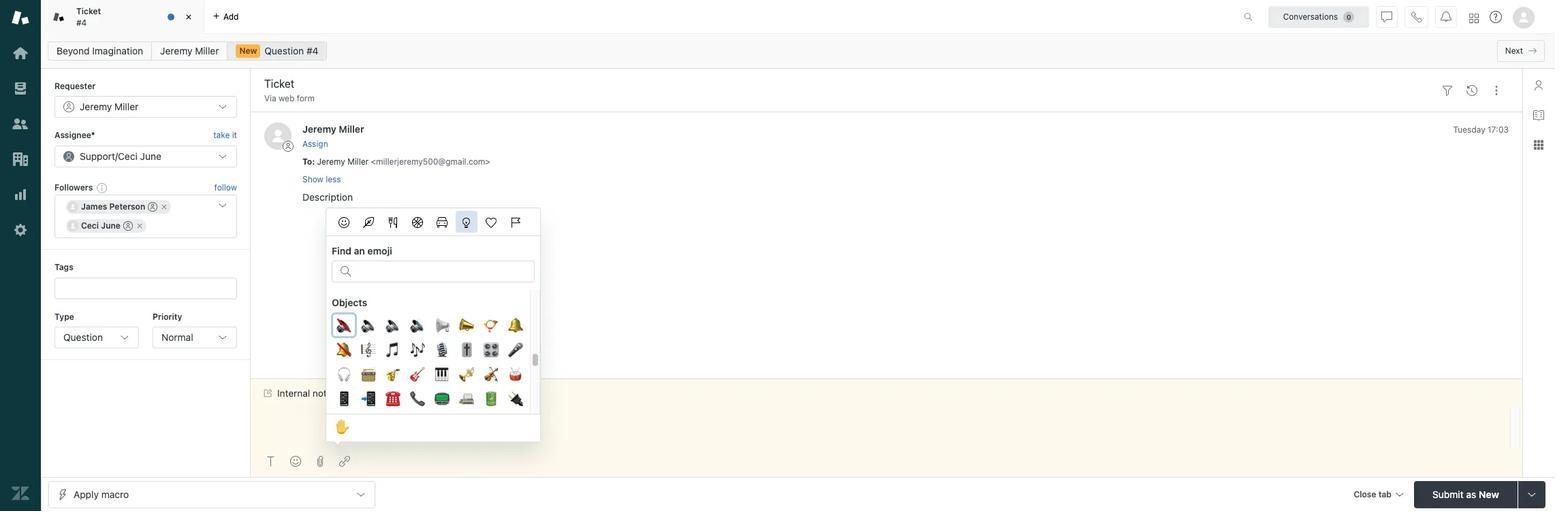Task type: locate. For each thing, give the bounding box(es) containing it.
📣️
[[459, 316, 474, 336]]

🎙️
[[435, 341, 450, 360]]

to : jeremy miller <millerjeremy500@gmail.com>
[[303, 157, 490, 167]]

tabs tab list
[[41, 0, 1230, 34]]

2 vertical spatial miller
[[348, 157, 369, 167]]

new
[[239, 46, 257, 56], [1479, 489, 1500, 501]]

jeremy inside jeremy miller assign
[[303, 124, 336, 135]]

zendesk products image
[[1470, 13, 1479, 23]]

📢️
[[435, 316, 450, 336]]

show less
[[303, 174, 341, 185]]

show
[[303, 174, 324, 185]]

beyond
[[57, 45, 90, 57]]

as
[[1467, 489, 1477, 501]]

0 vertical spatial miller
[[195, 45, 219, 57]]

Subject field
[[262, 76, 1433, 92]]

📲️
[[361, 390, 376, 410]]

🔋️
[[484, 390, 499, 410]]

jeremy inside jeremy miller link
[[160, 45, 192, 57]]

an
[[354, 245, 365, 257]]

🎸️
[[410, 365, 425, 385]]

🎷️
[[386, 365, 401, 385]]

☎️
[[386, 390, 401, 410]]

jeremy miller link up assign
[[303, 124, 364, 135]]

tuesday 17:03
[[1454, 125, 1509, 135]]

1 horizontal spatial new
[[1479, 489, 1500, 501]]

tab
[[41, 0, 204, 34]]

2 vertical spatial jeremy
[[317, 157, 345, 167]]

it
[[232, 130, 237, 141]]

0 horizontal spatial jeremy miller link
[[151, 42, 228, 61]]

jeremy up assign
[[303, 124, 336, 135]]

priority
[[153, 312, 182, 322]]

🔈️
[[361, 316, 376, 336]]

jeremy for jeremy miller
[[160, 45, 192, 57]]

✋
[[335, 418, 350, 437]]

find
[[332, 245, 352, 257]]

miller inside jeremy miller assign
[[339, 124, 364, 135]]

📟️
[[435, 390, 450, 410]]

new right as
[[1479, 489, 1500, 501]]

jeremy down the close "icon" at the top left
[[160, 45, 192, 57]]

emoji
[[368, 245, 392, 257]]

jeremy miller link
[[151, 42, 228, 61], [303, 124, 364, 135]]

miller down the close "icon" at the top left
[[195, 45, 219, 57]]

miller up less
[[339, 124, 364, 135]]

views image
[[12, 80, 29, 97]]

new link
[[227, 42, 327, 61]]

1 vertical spatial miller
[[339, 124, 364, 135]]

1 vertical spatial jeremy
[[303, 124, 336, 135]]

reporting image
[[12, 186, 29, 204]]

follow button
[[214, 182, 237, 194]]

normal button
[[153, 327, 237, 349]]

tags
[[55, 262, 73, 273]]

🔕️
[[337, 341, 352, 360]]

get help image
[[1490, 11, 1503, 23]]

0 vertical spatial new
[[239, 46, 257, 56]]

1 vertical spatial new
[[1479, 489, 1500, 501]]

miller down jeremy miller assign
[[348, 157, 369, 167]]

🎤️
[[508, 341, 523, 360]]

conversations button
[[1269, 6, 1370, 28]]

miller for jeremy miller assign
[[339, 124, 364, 135]]

miller
[[195, 45, 219, 57], [339, 124, 364, 135], [348, 157, 369, 167]]

customer context image
[[1534, 80, 1545, 91]]

🎵️
[[386, 341, 401, 360]]

take it
[[213, 130, 237, 141]]

next button
[[1498, 40, 1545, 62]]

imagination
[[92, 45, 143, 57]]

🎧️
[[337, 365, 352, 385]]

close image
[[182, 10, 196, 24]]

jeremy miller
[[160, 45, 219, 57]]

normal
[[161, 332, 193, 343]]

0 vertical spatial jeremy
[[160, 45, 192, 57]]

🔔️ 🔕️
[[337, 316, 523, 360]]

submit
[[1433, 489, 1464, 501]]

🎹️
[[435, 365, 450, 385]]

1 horizontal spatial jeremy miller link
[[303, 124, 364, 135]]

miller inside the secondary element
[[195, 45, 219, 57]]

follow
[[214, 183, 237, 193]]

events image
[[1467, 85, 1478, 96]]

format text image
[[266, 457, 277, 467]]

via web form
[[264, 93, 315, 104]]

new right the jeremy miller
[[239, 46, 257, 56]]

new inside the secondary element
[[239, 46, 257, 56]]

#4
[[76, 17, 87, 28]]

jeremy right :
[[317, 157, 345, 167]]

🎛️
[[484, 341, 499, 360]]

via
[[264, 93, 276, 104]]

✋ button
[[332, 416, 354, 441]]

🥁️
[[508, 365, 523, 385]]

🔉️
[[386, 316, 401, 336]]

insert emojis image
[[290, 457, 301, 467]]

0 horizontal spatial new
[[239, 46, 257, 56]]

jeremy for jeremy miller assign
[[303, 124, 336, 135]]

description
[[303, 192, 353, 203]]

🎼️
[[361, 341, 376, 360]]

jeremy
[[160, 45, 192, 57], [303, 124, 336, 135], [317, 157, 345, 167]]

jeremy miller link down the close "icon" at the top left
[[151, 42, 228, 61]]



Task type: describe. For each thing, give the bounding box(es) containing it.
tuesday
[[1454, 125, 1486, 135]]

📯️
[[484, 316, 499, 336]]

knowledge image
[[1534, 110, 1545, 121]]

secondary element
[[41, 37, 1556, 65]]

Find an emoji field
[[357, 262, 526, 279]]

Tuesday 17:03 text field
[[1454, 125, 1509, 135]]

get started image
[[12, 44, 29, 62]]

📱️
[[337, 390, 352, 410]]

0 vertical spatial jeremy miller link
[[151, 42, 228, 61]]

add link (cmd k) image
[[339, 457, 350, 467]]

find an emoji
[[332, 245, 392, 257]]

📠️
[[459, 390, 474, 410]]

main element
[[0, 0, 41, 512]]

ticket
[[76, 6, 101, 16]]

beyond imagination link
[[48, 42, 152, 61]]

:
[[312, 157, 315, 167]]

zendesk image
[[12, 485, 29, 503]]

🎻️
[[484, 365, 499, 385]]

🔔️
[[508, 316, 523, 336]]

<millerjeremy500@gmail.com>
[[371, 157, 490, 167]]

📻️
[[361, 365, 376, 385]]

zendesk support image
[[12, 9, 29, 27]]

add attachment image
[[315, 457, 326, 467]]

🎶️
[[410, 341, 425, 360]]

tab containing ticket
[[41, 0, 204, 34]]

assign button
[[303, 138, 328, 150]]

admin image
[[12, 221, 29, 239]]

📞️
[[410, 390, 425, 410]]

🔊️
[[410, 316, 425, 336]]

🔌️
[[508, 390, 523, 410]]

less
[[326, 174, 341, 185]]

take
[[213, 130, 230, 141]]

question button
[[55, 327, 139, 349]]

show less button
[[303, 174, 341, 186]]

🎤️ 🎧️
[[337, 341, 523, 385]]

ticket #4
[[76, 6, 101, 28]]

conversations
[[1284, 11, 1339, 21]]

to
[[303, 157, 312, 167]]

submit as new
[[1433, 489, 1500, 501]]

🎺️
[[459, 365, 474, 385]]

miller for jeremy miller
[[195, 45, 219, 57]]

🥁️ 📱️
[[337, 365, 523, 410]]

customers image
[[12, 115, 29, 133]]

form
[[297, 93, 315, 104]]

jeremy miller assign
[[303, 124, 364, 149]]

objects
[[332, 297, 367, 309]]

web
[[279, 93, 295, 104]]

1 vertical spatial jeremy miller link
[[303, 124, 364, 135]]

avatar image
[[264, 123, 292, 150]]

assignee*
[[55, 130, 95, 141]]

question
[[63, 332, 103, 343]]

take it button
[[213, 129, 237, 143]]

beyond imagination
[[57, 45, 143, 57]]

🔇️
[[337, 316, 352, 336]]

next
[[1506, 46, 1524, 56]]

apps image
[[1534, 140, 1545, 151]]

17:03
[[1488, 125, 1509, 135]]

assign
[[303, 139, 328, 149]]

Internal note composer text field
[[258, 408, 1507, 437]]

🎚️
[[459, 341, 474, 360]]

organizations image
[[12, 151, 29, 168]]

type
[[55, 312, 74, 322]]



Task type: vqa. For each thing, say whether or not it's contained in the screenshot.
17:03
yes



